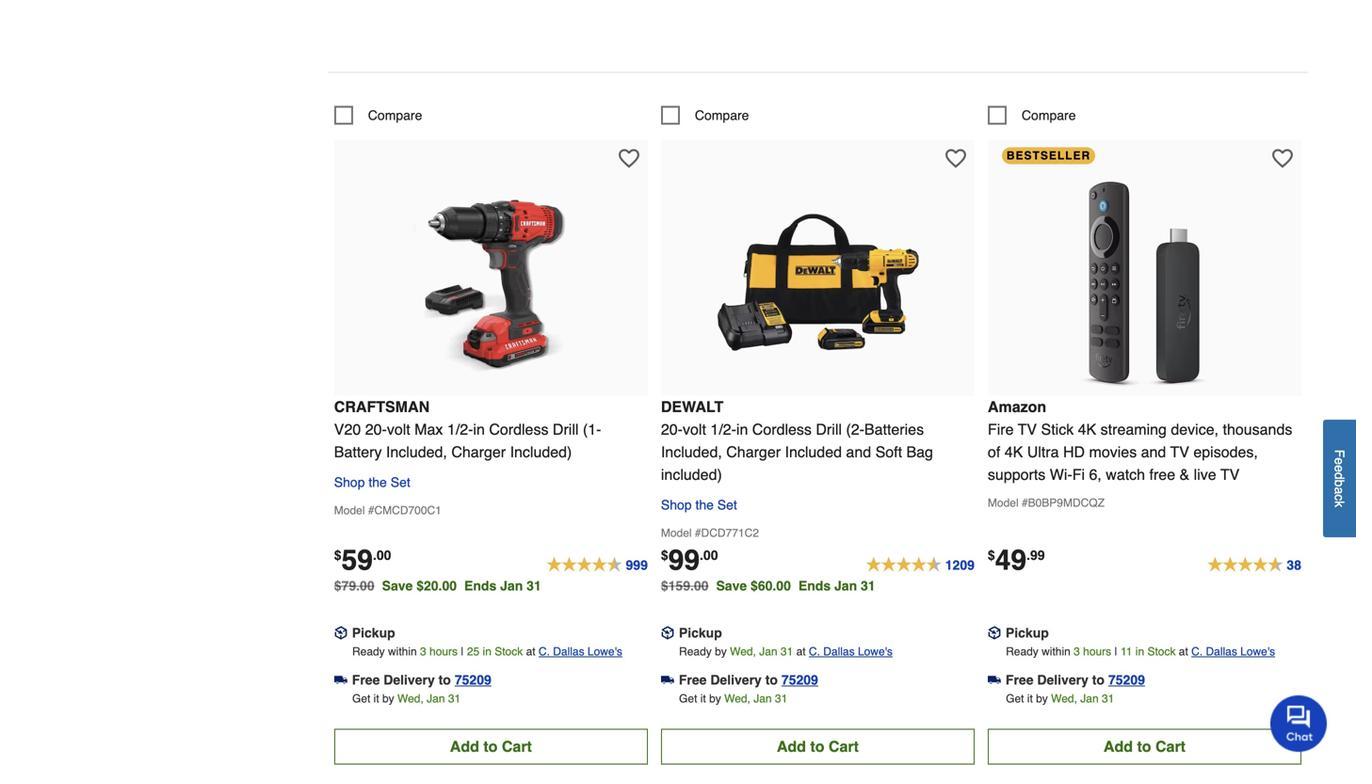 Task type: vqa. For each thing, say whether or not it's contained in the screenshot.
20- within the DEWALT 20-volt 1/2-in Cordless Drill (2-Batteries Included, Charger Included and Soft Bag included)
yes



Task type: locate. For each thing, give the bounding box(es) containing it.
shop the set link up model # dcd771c2
[[661, 494, 737, 517]]

$159.00 save $60.00 ends jan 31
[[661, 579, 876, 594]]

1/2- right max
[[447, 421, 473, 438]]

0 horizontal spatial delivery
[[384, 673, 435, 688]]

75209 down 11
[[1109, 673, 1146, 688]]

0 horizontal spatial at
[[526, 646, 536, 659]]

fi
[[1073, 466, 1085, 484]]

pickup for ready within 3 hours | 25 in stock at c. dallas lowe's
[[352, 626, 395, 641]]

drill left (2-
[[816, 421, 842, 438]]

0 horizontal spatial shop the set link
[[334, 471, 411, 494]]

$ for 59
[[334, 548, 342, 563]]

1 volt from the left
[[387, 421, 411, 438]]

1 charger from the left
[[452, 444, 506, 461]]

1 20- from the left
[[365, 421, 387, 438]]

get it by wed, jan 31 down ready within 3 hours | 25 in stock at c. dallas lowe's
[[352, 693, 461, 706]]

0 horizontal spatial c. dallas lowe's button
[[539, 643, 623, 662]]

craftsman
[[334, 398, 430, 416]]

0 horizontal spatial heart outline image
[[946, 148, 966, 169]]

3 dallas from the left
[[1206, 646, 1238, 659]]

wed, for ready within 3 hours | 11 in stock at c. dallas lowe's
[[1052, 693, 1078, 706]]

pickup image for ready within 3 hours | 25 in stock at c. dallas lowe's
[[334, 627, 347, 640]]

75209 button down the ready by wed, jan 31 at c. dallas lowe's
[[782, 671, 819, 690]]

2 drill from the left
[[816, 421, 842, 438]]

1 within from the left
[[388, 646, 417, 659]]

5004861567 element
[[334, 106, 422, 125]]

0 horizontal spatial add to cart
[[450, 739, 532, 756]]

1 horizontal spatial stock
[[1148, 646, 1176, 659]]

1 horizontal spatial shop
[[661, 498, 692, 513]]

1 c. dallas lowe's button from the left
[[539, 643, 623, 662]]

0 horizontal spatial pickup
[[352, 626, 395, 641]]

2 get it by wed, jan 31 from the left
[[679, 693, 788, 706]]

compare inside 5014781185 element
[[1022, 108, 1076, 123]]

1 $ from the left
[[334, 548, 342, 563]]

2 horizontal spatial add to cart
[[1104, 739, 1186, 756]]

stock for 11
[[1148, 646, 1176, 659]]

at
[[526, 646, 536, 659], [797, 646, 806, 659], [1179, 646, 1189, 659]]

1 horizontal spatial 1/2-
[[711, 421, 737, 438]]

1 pickup image from the left
[[334, 627, 347, 640]]

1 add to cart button from the left
[[334, 730, 648, 765]]

1 ends jan 31 element from the left
[[464, 579, 549, 594]]

delivery for ready within 3 hours | 25 in stock at c. dallas lowe's
[[384, 673, 435, 688]]

shop the set up model # cmcd700c1
[[334, 475, 411, 490]]

1 ends from the left
[[464, 579, 497, 594]]

included)
[[661, 466, 722, 484]]

free delivery to 75209 down 11
[[1006, 673, 1146, 688]]

lowe's
[[588, 646, 623, 659], [858, 646, 893, 659], [1241, 646, 1276, 659]]

get
[[352, 693, 371, 706], [679, 693, 698, 706], [1006, 693, 1024, 706]]

2 horizontal spatial pickup
[[1006, 626, 1049, 641]]

free for ready within 3 hours | 25 in stock at c. dallas lowe's
[[352, 673, 380, 688]]

2 horizontal spatial c. dallas lowe's button
[[1192, 643, 1276, 662]]

| for 25
[[461, 646, 464, 659]]

bestseller
[[1007, 149, 1091, 162]]

hours
[[430, 646, 458, 659], [1084, 646, 1112, 659]]

1 get from the left
[[352, 693, 371, 706]]

1 horizontal spatial dallas
[[824, 646, 855, 659]]

2 horizontal spatial lowe's
[[1241, 646, 1276, 659]]

2 horizontal spatial #
[[1022, 497, 1028, 510]]

1 ready from the left
[[352, 646, 385, 659]]

1 horizontal spatial delivery
[[711, 673, 762, 688]]

1 vertical spatial the
[[696, 498, 714, 513]]

tv
[[1018, 421, 1037, 438], [1171, 444, 1190, 461], [1221, 466, 1240, 484]]

3 ready from the left
[[1006, 646, 1039, 659]]

4k right of
[[1005, 444, 1023, 461]]

watch
[[1106, 466, 1146, 484]]

2 horizontal spatial get it by wed, jan 31
[[1006, 693, 1115, 706]]

get it by wed, jan 31 down the ready by wed, jan 31 at c. dallas lowe's
[[679, 693, 788, 706]]

1 dallas from the left
[[553, 646, 585, 659]]

2 stock from the left
[[1148, 646, 1176, 659]]

tv down amazon at the bottom of page
[[1018, 421, 1037, 438]]

3 delivery from the left
[[1038, 673, 1089, 688]]

(1-
[[583, 421, 601, 438]]

3 it from the left
[[1028, 693, 1033, 706]]

lowe's for ready within 3 hours | 25 in stock at c. dallas lowe's
[[588, 646, 623, 659]]

1 .00 from the left
[[373, 548, 391, 563]]

0 horizontal spatial 4k
[[1005, 444, 1023, 461]]

delivery down the ready by wed, jan 31 at c. dallas lowe's
[[711, 673, 762, 688]]

model # cmcd700c1
[[334, 504, 442, 518]]

0 horizontal spatial ready
[[352, 646, 385, 659]]

e up d
[[1333, 458, 1348, 465]]

0 horizontal spatial charger
[[452, 444, 506, 461]]

by
[[715, 646, 727, 659], [382, 693, 394, 706], [709, 693, 721, 706], [1036, 693, 1048, 706]]

truck filled image
[[334, 674, 347, 687], [661, 674, 674, 687], [988, 674, 1001, 687]]

stock right 25
[[495, 646, 523, 659]]

compare for 5004861567 element
[[368, 108, 422, 123]]

1 horizontal spatial c.
[[809, 646, 821, 659]]

$ right 999
[[661, 548, 669, 563]]

delivery down "ready within 3 hours | 11 in stock at c. dallas lowe's"
[[1038, 673, 1089, 688]]

75209 for at
[[782, 673, 819, 688]]

2 3 from the left
[[1074, 646, 1080, 659]]

jan up ready within 3 hours | 25 in stock at c. dallas lowe's
[[500, 579, 523, 594]]

1 hours from the left
[[430, 646, 458, 659]]

0 horizontal spatial stock
[[495, 646, 523, 659]]

1 75209 button from the left
[[455, 671, 492, 690]]

actual price $49.99 element
[[988, 544, 1045, 577]]

1 3 from the left
[[420, 646, 426, 659]]

| left 25
[[461, 646, 464, 659]]

cordless inside craftsman v20 20-volt max 1/2-in cordless drill (1- battery included, charger included)
[[489, 421, 549, 438]]

hd
[[1064, 444, 1085, 461]]

charger left included
[[727, 444, 781, 461]]

c. down savings save $60.00 element
[[809, 646, 821, 659]]

charger left included)
[[452, 444, 506, 461]]

$ inside $ 59 .00
[[334, 548, 342, 563]]

pickup image
[[334, 627, 347, 640], [988, 627, 1001, 640]]

in inside 'dewalt 20-volt 1/2-in cordless drill (2-batteries included, charger included and soft bag included)'
[[737, 421, 748, 438]]

stock right 11
[[1148, 646, 1176, 659]]

free delivery to 75209 down the ready by wed, jan 31 at c. dallas lowe's
[[679, 673, 819, 688]]

1 vertical spatial shop
[[661, 498, 692, 513]]

1 horizontal spatial volt
[[683, 421, 706, 438]]

2 1/2- from the left
[[711, 421, 737, 438]]

1 horizontal spatial hours
[[1084, 646, 1112, 659]]

ready down $159.00
[[679, 646, 712, 659]]

2 | from the left
[[1115, 646, 1118, 659]]

c.
[[539, 646, 550, 659], [809, 646, 821, 659], [1192, 646, 1203, 659]]

2 pickup image from the left
[[988, 627, 1001, 640]]

3 free delivery to 75209 from the left
[[1006, 673, 1146, 688]]

.00 inside $ 59 .00
[[373, 548, 391, 563]]

charger
[[452, 444, 506, 461], [727, 444, 781, 461]]

0 vertical spatial shop the set
[[334, 475, 411, 490]]

ends for 59
[[464, 579, 497, 594]]

2 pickup from the left
[[679, 626, 722, 641]]

2 horizontal spatial free
[[1006, 673, 1034, 688]]

included, down max
[[386, 444, 447, 461]]

shop the set up model # dcd771c2
[[661, 498, 737, 513]]

31 down savings save $60.00 element
[[781, 646, 793, 659]]

1 horizontal spatial shop the set
[[661, 498, 737, 513]]

$ up was price $79.00 element
[[334, 548, 342, 563]]

1 horizontal spatial drill
[[816, 421, 842, 438]]

2 cordless from the left
[[753, 421, 812, 438]]

ends jan 31 element right $60.00 in the right of the page
[[799, 579, 883, 594]]

3 get from the left
[[1006, 693, 1024, 706]]

get for ready within 3 hours | 11 in stock at c. dallas lowe's
[[1006, 693, 1024, 706]]

0 horizontal spatial included,
[[386, 444, 447, 461]]

# up actual price $99.00 element at the bottom
[[695, 527, 701, 540]]

amazon fire tv stick 4k streaming device, thousands of 4k ultra hd movies and tv episodes, supports wi-fi 6, watch free & live tv
[[988, 398, 1293, 484]]

1 at from the left
[[526, 646, 536, 659]]

20- down craftsman
[[365, 421, 387, 438]]

| for 11
[[1115, 646, 1118, 659]]

1 horizontal spatial included,
[[661, 444, 722, 461]]

3 pickup from the left
[[1006, 626, 1049, 641]]

1 stock from the left
[[495, 646, 523, 659]]

3 75209 from the left
[[1109, 673, 1146, 688]]

1 lowe's from the left
[[588, 646, 623, 659]]

hours for 11
[[1084, 646, 1112, 659]]

delivery for ready by wed, jan 31 at c. dallas lowe's
[[711, 673, 762, 688]]

3 for 25
[[420, 646, 426, 659]]

v20
[[334, 421, 361, 438]]

1 vertical spatial 4k
[[1005, 444, 1023, 461]]

20- inside craftsman v20 20-volt max 1/2-in cordless drill (1- battery included, charger included)
[[365, 421, 387, 438]]

1 horizontal spatial save
[[716, 579, 747, 594]]

1 get it by wed, jan 31 from the left
[[352, 693, 461, 706]]

shop the set for battery
[[334, 475, 411, 490]]

at right 11
[[1179, 646, 1189, 659]]

1 horizontal spatial set
[[718, 498, 737, 513]]

at right 25
[[526, 646, 536, 659]]

was price $159.00 element
[[661, 574, 716, 594]]

c. dallas lowe's button down savings save $60.00 element
[[809, 643, 893, 662]]

2 charger from the left
[[727, 444, 781, 461]]

4k
[[1078, 421, 1097, 438], [1005, 444, 1023, 461]]

add to cart
[[450, 739, 532, 756], [777, 739, 859, 756], [1104, 739, 1186, 756]]

# up $ 59 .00 at the left
[[368, 504, 374, 518]]

0 horizontal spatial save
[[382, 579, 413, 594]]

shop the set link up model # cmcd700c1
[[334, 471, 411, 494]]

in inside craftsman v20 20-volt max 1/2-in cordless drill (1- battery included, charger included)
[[473, 421, 485, 438]]

save
[[382, 579, 413, 594], [716, 579, 747, 594]]

1 horizontal spatial |
[[1115, 646, 1118, 659]]

75209 button for 11
[[1109, 671, 1146, 690]]

1 vertical spatial shop the set
[[661, 498, 737, 513]]

the up model # dcd771c2
[[696, 498, 714, 513]]

1 pickup from the left
[[352, 626, 395, 641]]

2 horizontal spatial 75209
[[1109, 673, 1146, 688]]

1 horizontal spatial free delivery to 75209
[[679, 673, 819, 688]]

and up the free
[[1141, 444, 1167, 461]]

model up 99
[[661, 527, 692, 540]]

ends jan 31 element
[[464, 579, 549, 594], [799, 579, 883, 594]]

volt down craftsman
[[387, 421, 411, 438]]

2 horizontal spatial delivery
[[1038, 673, 1089, 688]]

and down (2-
[[846, 444, 872, 461]]

save left $20.00
[[382, 579, 413, 594]]

shop
[[334, 475, 365, 490], [661, 498, 692, 513]]

shop down battery
[[334, 475, 365, 490]]

set for battery
[[391, 475, 411, 490]]

delivery
[[384, 673, 435, 688], [711, 673, 762, 688], [1038, 673, 1089, 688]]

1209 button
[[867, 548, 975, 574]]

2 c. dallas lowe's button from the left
[[809, 643, 893, 662]]

#
[[1022, 497, 1028, 510], [368, 504, 374, 518], [695, 527, 701, 540]]

1 and from the left
[[846, 444, 872, 461]]

truck filled image for ready within 3 hours | 25 in stock at c. dallas lowe's
[[334, 674, 347, 687]]

1 1/2- from the left
[[447, 421, 473, 438]]

5014781185 element
[[988, 106, 1076, 125]]

75209 button for at
[[782, 671, 819, 690]]

0 horizontal spatial drill
[[553, 421, 579, 438]]

2 at from the left
[[797, 646, 806, 659]]

shop down included)
[[661, 498, 692, 513]]

1/2-
[[447, 421, 473, 438], [711, 421, 737, 438]]

free
[[352, 673, 380, 688], [679, 673, 707, 688], [1006, 673, 1034, 688]]

wed, down the ready by wed, jan 31 at c. dallas lowe's
[[725, 693, 751, 706]]

cordless
[[489, 421, 549, 438], [753, 421, 812, 438]]

3 at from the left
[[1179, 646, 1189, 659]]

compare for 5014781185 element in the right of the page
[[1022, 108, 1076, 123]]

charger inside 'dewalt 20-volt 1/2-in cordless drill (2-batteries included, charger included and soft bag included)'
[[727, 444, 781, 461]]

cordless up included
[[753, 421, 812, 438]]

2 ends from the left
[[799, 579, 831, 594]]

to
[[439, 673, 451, 688], [766, 673, 778, 688], [1093, 673, 1105, 688], [484, 739, 498, 756], [811, 739, 825, 756], [1138, 739, 1152, 756]]

2 $ from the left
[[661, 548, 669, 563]]

save for 59
[[382, 579, 413, 594]]

2 hours from the left
[[1084, 646, 1112, 659]]

c. right 11
[[1192, 646, 1203, 659]]

1 horizontal spatial add
[[777, 739, 806, 756]]

1 drill from the left
[[553, 421, 579, 438]]

save left $60.00 in the right of the page
[[716, 579, 747, 594]]

ends right $20.00
[[464, 579, 497, 594]]

1 it from the left
[[374, 693, 379, 706]]

1 horizontal spatial the
[[696, 498, 714, 513]]

2 included, from the left
[[661, 444, 722, 461]]

within
[[388, 646, 417, 659], [1042, 646, 1071, 659]]

31
[[527, 579, 541, 594], [861, 579, 876, 594], [781, 646, 793, 659], [448, 693, 461, 706], [775, 693, 788, 706], [1102, 693, 1115, 706]]

at for ready within 3 hours | 11 in stock at c. dallas lowe's
[[1179, 646, 1189, 659]]

3 c. dallas lowe's button from the left
[[1192, 643, 1276, 662]]

# down supports
[[1022, 497, 1028, 510]]

.00
[[373, 548, 391, 563], [700, 548, 718, 563]]

2 horizontal spatial add
[[1104, 739, 1133, 756]]

delivery down ready within 3 hours | 25 in stock at c. dallas lowe's
[[384, 673, 435, 688]]

0 horizontal spatial within
[[388, 646, 417, 659]]

ready for ready within 3 hours | 25 in stock at c. dallas lowe's
[[352, 646, 385, 659]]

included)
[[510, 444, 572, 461]]

supports
[[988, 466, 1046, 484]]

2 delivery from the left
[[711, 673, 762, 688]]

.00 inside $ 99 .00
[[700, 548, 718, 563]]

included,
[[386, 444, 447, 461], [661, 444, 722, 461]]

pickup right pickup image
[[679, 626, 722, 641]]

hours left 11
[[1084, 646, 1112, 659]]

pickup
[[352, 626, 395, 641], [679, 626, 722, 641], [1006, 626, 1049, 641]]

it for ready by wed, jan 31 at c. dallas lowe's
[[701, 693, 706, 706]]

0 horizontal spatial c.
[[539, 646, 550, 659]]

75209 button
[[455, 671, 492, 690], [782, 671, 819, 690], [1109, 671, 1146, 690]]

0 vertical spatial set
[[391, 475, 411, 490]]

within for ready within 3 hours | 11 in stock at c. dallas lowe's
[[1042, 646, 1071, 659]]

2 get from the left
[[679, 693, 698, 706]]

1 free delivery to 75209 from the left
[[352, 673, 492, 688]]

2 horizontal spatial it
[[1028, 693, 1033, 706]]

1 horizontal spatial free
[[679, 673, 707, 688]]

0 horizontal spatial and
[[846, 444, 872, 461]]

1 horizontal spatial pickup
[[679, 626, 722, 641]]

75209 down the ready by wed, jan 31 at c. dallas lowe's
[[782, 673, 819, 688]]

.00 for 99
[[700, 548, 718, 563]]

.00 down model # dcd771c2
[[700, 548, 718, 563]]

heart outline image
[[946, 148, 966, 169], [1273, 148, 1293, 169]]

ready down $ 49 .99 on the bottom of the page
[[1006, 646, 1039, 659]]

the up model # cmcd700c1
[[369, 475, 387, 490]]

ends right $60.00 in the right of the page
[[799, 579, 831, 594]]

compare inside the 50040962 element
[[695, 108, 749, 123]]

2 20- from the left
[[661, 421, 683, 438]]

0 horizontal spatial get
[[352, 693, 371, 706]]

cordless up included)
[[489, 421, 549, 438]]

model # b0bp9mdcqz
[[988, 497, 1105, 510]]

20-
[[365, 421, 387, 438], [661, 421, 683, 438]]

2 horizontal spatial free delivery to 75209
[[1006, 673, 1146, 688]]

2 horizontal spatial $
[[988, 548, 996, 563]]

0 horizontal spatial 3
[[420, 646, 426, 659]]

1 horizontal spatial add to cart button
[[661, 730, 975, 765]]

volt
[[387, 421, 411, 438], [683, 421, 706, 438]]

set up cmcd700c1
[[391, 475, 411, 490]]

20- down dewalt
[[661, 421, 683, 438]]

$ right 1209
[[988, 548, 996, 563]]

save for 99
[[716, 579, 747, 594]]

1 horizontal spatial 20-
[[661, 421, 683, 438]]

ready within 3 hours | 11 in stock at c. dallas lowe's
[[1006, 646, 1276, 659]]

0 horizontal spatial set
[[391, 475, 411, 490]]

c. dallas lowe's button down 38 button
[[1192, 643, 1276, 662]]

streaming
[[1101, 421, 1167, 438]]

1 c. from the left
[[539, 646, 550, 659]]

included, up included)
[[661, 444, 722, 461]]

1 free from the left
[[352, 673, 380, 688]]

1 horizontal spatial at
[[797, 646, 806, 659]]

2 add from the left
[[777, 739, 806, 756]]

0 vertical spatial shop
[[334, 475, 365, 490]]

1 cordless from the left
[[489, 421, 549, 438]]

3 get it by wed, jan 31 from the left
[[1006, 693, 1115, 706]]

drill
[[553, 421, 579, 438], [816, 421, 842, 438]]

pickup down $79.00
[[352, 626, 395, 641]]

free for ready within 3 hours | 11 in stock at c. dallas lowe's
[[1006, 673, 1034, 688]]

cmcd700c1
[[374, 504, 442, 518]]

c. dallas lowe's button for ready by wed, jan 31 at c. dallas lowe's
[[809, 643, 893, 662]]

and inside amazon fire tv stick 4k streaming device, thousands of 4k ultra hd movies and tv episodes, supports wi-fi 6, watch free & live tv
[[1141, 444, 1167, 461]]

in
[[473, 421, 485, 438], [737, 421, 748, 438], [483, 646, 492, 659], [1136, 646, 1145, 659]]

0 horizontal spatial model
[[334, 504, 365, 518]]

1 horizontal spatial within
[[1042, 646, 1071, 659]]

31 down ready within 3 hours | 25 in stock at c. dallas lowe's
[[448, 693, 461, 706]]

c. right 25
[[539, 646, 550, 659]]

wed, for ready within 3 hours | 25 in stock at c. dallas lowe's
[[398, 693, 424, 706]]

0 horizontal spatial .00
[[373, 548, 391, 563]]

ends jan 31 element up ready within 3 hours | 25 in stock at c. dallas lowe's
[[464, 579, 549, 594]]

of
[[988, 444, 1001, 461]]

2 add to cart button from the left
[[661, 730, 975, 765]]

2 truck filled image from the left
[[661, 674, 674, 687]]

2 dallas from the left
[[824, 646, 855, 659]]

battery
[[334, 444, 382, 461]]

hours left 25
[[430, 646, 458, 659]]

0 horizontal spatial |
[[461, 646, 464, 659]]

pickup image down 49
[[988, 627, 1001, 640]]

2 free from the left
[[679, 673, 707, 688]]

2 e from the top
[[1333, 465, 1348, 473]]

f e e d b a c k
[[1333, 450, 1348, 508]]

compare inside 5004861567 element
[[368, 108, 422, 123]]

3 lowe's from the left
[[1241, 646, 1276, 659]]

e
[[1333, 458, 1348, 465], [1333, 465, 1348, 473]]

by for ready within 3 hours | 25 in stock at c. dallas lowe's
[[382, 693, 394, 706]]

jan down ready within 3 hours | 25 in stock at c. dallas lowe's
[[427, 693, 445, 706]]

$ inside $ 49 .99
[[988, 548, 996, 563]]

set
[[391, 475, 411, 490], [718, 498, 737, 513]]

model down supports
[[988, 497, 1019, 510]]

shop the set
[[334, 475, 411, 490], [661, 498, 737, 513]]

2 horizontal spatial 75209 button
[[1109, 671, 1146, 690]]

k
[[1333, 501, 1348, 508]]

1 | from the left
[[461, 646, 464, 659]]

50040962 element
[[661, 106, 749, 125]]

3 left 11
[[1074, 646, 1080, 659]]

1 truck filled image from the left
[[334, 674, 347, 687]]

and
[[846, 444, 872, 461], [1141, 444, 1167, 461]]

2 within from the left
[[1042, 646, 1071, 659]]

1 horizontal spatial compare
[[695, 108, 749, 123]]

1 horizontal spatial .00
[[700, 548, 718, 563]]

charger inside craftsman v20 20-volt max 1/2-in cordless drill (1- battery included, charger included)
[[452, 444, 506, 461]]

|
[[461, 646, 464, 659], [1115, 646, 1118, 659]]

pickup image
[[661, 627, 674, 640]]

0 horizontal spatial 75209 button
[[455, 671, 492, 690]]

e up b on the bottom of the page
[[1333, 465, 1348, 473]]

0 horizontal spatial compare
[[368, 108, 422, 123]]

wed, down ready within 3 hours | 25 in stock at c. dallas lowe's
[[398, 693, 424, 706]]

c. dallas lowe's button down 999 button
[[539, 643, 623, 662]]

f e e d b a c k button
[[1324, 420, 1357, 538]]

2 horizontal spatial compare
[[1022, 108, 1076, 123]]

1 horizontal spatial $
[[661, 548, 669, 563]]

3 left 25
[[420, 646, 426, 659]]

0 horizontal spatial truck filled image
[[334, 674, 347, 687]]

1 vertical spatial set
[[718, 498, 737, 513]]

25
[[467, 646, 480, 659]]

75209 down 25
[[455, 673, 492, 688]]

0 horizontal spatial 75209
[[455, 673, 492, 688]]

1 save from the left
[[382, 579, 413, 594]]

jan
[[500, 579, 523, 594], [835, 579, 857, 594], [760, 646, 778, 659], [427, 693, 445, 706], [754, 693, 772, 706], [1081, 693, 1099, 706]]

1 e from the top
[[1333, 458, 1348, 465]]

3 75209 button from the left
[[1109, 671, 1146, 690]]

0 horizontal spatial pickup image
[[334, 627, 347, 640]]

0 vertical spatial the
[[369, 475, 387, 490]]

pickup for ready by wed, jan 31 at c. dallas lowe's
[[679, 626, 722, 641]]

3 free from the left
[[1006, 673, 1034, 688]]

it
[[374, 693, 379, 706], [701, 693, 706, 706], [1028, 693, 1033, 706]]

1 compare from the left
[[368, 108, 422, 123]]

wed, down "ready within 3 hours | 11 in stock at c. dallas lowe's"
[[1052, 693, 1078, 706]]

1 horizontal spatial ends jan 31 element
[[799, 579, 883, 594]]

dallas
[[553, 646, 585, 659], [824, 646, 855, 659], [1206, 646, 1238, 659]]

0 horizontal spatial free delivery to 75209
[[352, 673, 492, 688]]

$
[[334, 548, 342, 563], [661, 548, 669, 563], [988, 548, 996, 563]]

1 75209 from the left
[[455, 673, 492, 688]]

0 horizontal spatial 1/2-
[[447, 421, 473, 438]]

2 compare from the left
[[695, 108, 749, 123]]

1 horizontal spatial get
[[679, 693, 698, 706]]

3
[[420, 646, 426, 659], [1074, 646, 1080, 659]]

3 truck filled image from the left
[[988, 674, 1001, 687]]

1 horizontal spatial tv
[[1171, 444, 1190, 461]]

1 horizontal spatial truck filled image
[[661, 674, 674, 687]]

2 .00 from the left
[[700, 548, 718, 563]]

20- inside 'dewalt 20-volt 1/2-in cordless drill (2-batteries included, charger included and soft bag included)'
[[661, 421, 683, 438]]

2 free delivery to 75209 from the left
[[679, 673, 819, 688]]

pickup image down $79.00
[[334, 627, 347, 640]]

a
[[1333, 487, 1348, 495]]

get it by wed, jan 31 for ready by wed, jan 31 at c. dallas lowe's
[[679, 693, 788, 706]]

3 compare from the left
[[1022, 108, 1076, 123]]

2 and from the left
[[1141, 444, 1167, 461]]

3 add to cart from the left
[[1104, 739, 1186, 756]]

0 horizontal spatial add to cart button
[[334, 730, 648, 765]]

ready for ready within 3 hours | 11 in stock at c. dallas lowe's
[[1006, 646, 1039, 659]]

add to cart button
[[334, 730, 648, 765], [661, 730, 975, 765], [988, 730, 1302, 765]]

compare
[[368, 108, 422, 123], [695, 108, 749, 123], [1022, 108, 1076, 123]]

2 ready from the left
[[679, 646, 712, 659]]

1 horizontal spatial 75209
[[782, 673, 819, 688]]

tv down episodes,
[[1221, 466, 1240, 484]]

actual price $99.00 element
[[661, 544, 718, 577]]

0 vertical spatial 4k
[[1078, 421, 1097, 438]]

volt down dewalt
[[683, 421, 706, 438]]

c. dallas lowe's button
[[539, 643, 623, 662], [809, 643, 893, 662], [1192, 643, 1276, 662]]

2 volt from the left
[[683, 421, 706, 438]]

2 c. from the left
[[809, 646, 821, 659]]

2 horizontal spatial add to cart button
[[988, 730, 1302, 765]]

model for v20 20-volt max 1/2-in cordless drill (1- battery included, charger included)
[[334, 504, 365, 518]]

1 included, from the left
[[386, 444, 447, 461]]

0 horizontal spatial ends jan 31 element
[[464, 579, 549, 594]]

model
[[988, 497, 1019, 510], [334, 504, 365, 518], [661, 527, 692, 540]]

2 horizontal spatial dallas
[[1206, 646, 1238, 659]]

2 ends jan 31 element from the left
[[799, 579, 883, 594]]

drill left (1-
[[553, 421, 579, 438]]

pickup down $ 49 .99 on the bottom of the page
[[1006, 626, 1049, 641]]

0 horizontal spatial tv
[[1018, 421, 1037, 438]]

1/2- down dewalt
[[711, 421, 737, 438]]

tv up &
[[1171, 444, 1190, 461]]

d
[[1333, 473, 1348, 480]]

2 horizontal spatial ready
[[1006, 646, 1039, 659]]

$ inside $ 99 .00
[[661, 548, 669, 563]]

max
[[415, 421, 443, 438]]

&
[[1180, 466, 1190, 484]]

volt inside craftsman v20 20-volt max 1/2-in cordless drill (1- battery included, charger included)
[[387, 421, 411, 438]]

amazon
[[988, 398, 1047, 416]]

1 horizontal spatial 75209 button
[[782, 671, 819, 690]]

at down savings save $60.00 element
[[797, 646, 806, 659]]

shop the set for charger
[[661, 498, 737, 513]]

get it by wed, jan 31 down "ready within 3 hours | 11 in stock at c. dallas lowe's"
[[1006, 693, 1115, 706]]

ready
[[352, 646, 385, 659], [679, 646, 712, 659], [1006, 646, 1039, 659]]

3 c. from the left
[[1192, 646, 1203, 659]]

1 horizontal spatial #
[[695, 527, 701, 540]]

0 horizontal spatial 20-
[[365, 421, 387, 438]]

ultra
[[1028, 444, 1059, 461]]

75209 button down 25
[[455, 671, 492, 690]]

free
[[1150, 466, 1176, 484]]

2 75209 from the left
[[782, 673, 819, 688]]

ends for 99
[[799, 579, 831, 594]]

1 horizontal spatial and
[[1141, 444, 1167, 461]]

75209 button down 11
[[1109, 671, 1146, 690]]

craftsman cmcd700c1 v20 20-volt max 1/2-in cordless drill (1-battery included, charger included) image
[[388, 181, 595, 389]]

model up the '59' on the bottom left of the page
[[334, 504, 365, 518]]

1 horizontal spatial cart
[[829, 739, 859, 756]]

1/2- inside 'dewalt 20-volt 1/2-in cordless drill (2-batteries included, charger included and soft bag included)'
[[711, 421, 737, 438]]

free delivery to 75209
[[352, 673, 492, 688], [679, 673, 819, 688], [1006, 673, 1146, 688]]

jan right $60.00 in the right of the page
[[835, 579, 857, 594]]

0 horizontal spatial $
[[334, 548, 342, 563]]

1 horizontal spatial shop the set link
[[661, 494, 737, 517]]

ends
[[464, 579, 497, 594], [799, 579, 831, 594]]

$ for 49
[[988, 548, 996, 563]]

| left 11
[[1115, 646, 1118, 659]]



Task type: describe. For each thing, give the bounding box(es) containing it.
amazon b0bp9mdcqz fire tv stick 4k streaming device, thousands of 4k ultra hd movies and tv episodes, supports wi-fi 6, watch free & live tv image
[[1041, 181, 1249, 389]]

75209 for 25
[[455, 673, 492, 688]]

model for 20-volt 1/2-in cordless drill (2-batteries included, charger included and soft bag included)
[[661, 527, 692, 540]]

31 up ready within 3 hours | 25 in stock at c. dallas lowe's
[[527, 579, 541, 594]]

.99
[[1027, 548, 1045, 563]]

$79.00
[[334, 579, 375, 594]]

cordless inside 'dewalt 20-volt 1/2-in cordless drill (2-batteries included, charger included and soft bag included)'
[[753, 421, 812, 438]]

1/2- inside craftsman v20 20-volt max 1/2-in cordless drill (1- battery included, charger included)
[[447, 421, 473, 438]]

soft
[[876, 444, 903, 461]]

movies
[[1090, 444, 1137, 461]]

savings save $60.00 element
[[716, 579, 883, 594]]

device,
[[1171, 421, 1219, 438]]

get it by wed, jan 31 for ready within 3 hours | 11 in stock at c. dallas lowe's
[[1006, 693, 1115, 706]]

included, inside craftsman v20 20-volt max 1/2-in cordless drill (1- battery included, charger included)
[[386, 444, 447, 461]]

drill inside 'dewalt 20-volt 1/2-in cordless drill (2-batteries included, charger included and soft bag included)'
[[816, 421, 842, 438]]

$159.00
[[661, 579, 709, 594]]

# for v20 20-volt max 1/2-in cordless drill (1- battery included, charger included)
[[368, 504, 374, 518]]

by for ready within 3 hours | 11 in stock at c. dallas lowe's
[[1036, 693, 1048, 706]]

31 down the ready by wed, jan 31 at c. dallas lowe's
[[775, 693, 788, 706]]

in for craftsman v20 20-volt max 1/2-in cordless drill (1- battery included, charger included)
[[473, 421, 485, 438]]

dcd771c2
[[701, 527, 759, 540]]

fire
[[988, 421, 1014, 438]]

volt inside 'dewalt 20-volt 1/2-in cordless drill (2-batteries included, charger included and soft bag included)'
[[683, 421, 706, 438]]

craftsman v20 20-volt max 1/2-in cordless drill (1- battery included, charger included)
[[334, 398, 601, 461]]

# for 20-volt 1/2-in cordless drill (2-batteries included, charger included and soft bag included)
[[695, 527, 701, 540]]

3 for 11
[[1074, 646, 1080, 659]]

by for ready by wed, jan 31 at c. dallas lowe's
[[709, 693, 721, 706]]

it for ready within 3 hours | 25 in stock at c. dallas lowe's
[[374, 693, 379, 706]]

38
[[1287, 558, 1302, 573]]

the for charger
[[696, 498, 714, 513]]

b
[[1333, 480, 1348, 487]]

999 button
[[547, 548, 648, 574]]

$ 49 .99
[[988, 544, 1045, 577]]

c. dallas lowe's button for ready within 3 hours | 25 in stock at c. dallas lowe's
[[539, 643, 623, 662]]

wi-
[[1050, 466, 1073, 484]]

dewalt
[[661, 398, 724, 416]]

pickup image for ready within 3 hours | 11 in stock at c. dallas lowe's
[[988, 627, 1001, 640]]

was price $79.00 element
[[334, 574, 382, 594]]

get for ready within 3 hours | 25 in stock at c. dallas lowe's
[[352, 693, 371, 706]]

hours for 25
[[430, 646, 458, 659]]

in for ready within 3 hours | 11 in stock at c. dallas lowe's
[[1136, 646, 1145, 659]]

in for ready within 3 hours | 25 in stock at c. dallas lowe's
[[483, 646, 492, 659]]

it for ready within 3 hours | 11 in stock at c. dallas lowe's
[[1028, 693, 1033, 706]]

75209 for 11
[[1109, 673, 1146, 688]]

3 add from the left
[[1104, 739, 1133, 756]]

wed, down $159.00 save $60.00 ends jan 31
[[730, 646, 756, 659]]

get it by wed, jan 31 for ready within 3 hours | 25 in stock at c. dallas lowe's
[[352, 693, 461, 706]]

batteries
[[865, 421, 924, 438]]

c
[[1333, 495, 1348, 501]]

episodes,
[[1194, 444, 1259, 461]]

6,
[[1090, 466, 1102, 484]]

included, inside 'dewalt 20-volt 1/2-in cordless drill (2-batteries included, charger included and soft bag included)'
[[661, 444, 722, 461]]

$ 99 .00
[[661, 544, 718, 577]]

live
[[1194, 466, 1217, 484]]

get for ready by wed, jan 31 at c. dallas lowe's
[[679, 693, 698, 706]]

and inside 'dewalt 20-volt 1/2-in cordless drill (2-batteries included, charger included and soft bag included)'
[[846, 444, 872, 461]]

jan down $159.00 save $60.00 ends jan 31
[[760, 646, 778, 659]]

model # dcd771c2
[[661, 527, 759, 540]]

jan down "ready within 3 hours | 11 in stock at c. dallas lowe's"
[[1081, 693, 1099, 706]]

11
[[1121, 646, 1133, 659]]

jan down the ready by wed, jan 31 at c. dallas lowe's
[[754, 693, 772, 706]]

c. dallas lowe's button for ready within 3 hours | 11 in stock at c. dallas lowe's
[[1192, 643, 1276, 662]]

thousands
[[1223, 421, 1293, 438]]

ready within 3 hours | 25 in stock at c. dallas lowe's
[[352, 646, 623, 659]]

2 heart outline image from the left
[[1273, 148, 1293, 169]]

savings save $20.00 element
[[382, 579, 549, 594]]

free for ready by wed, jan 31 at c. dallas lowe's
[[679, 673, 707, 688]]

dewalt 20-volt 1/2-in cordless drill (2-batteries included, charger included and soft bag included)
[[661, 398, 934, 484]]

2 cart from the left
[[829, 739, 859, 756]]

lowe's for ready within 3 hours | 11 in stock at c. dallas lowe's
[[1241, 646, 1276, 659]]

wed, for ready by wed, jan 31 at c. dallas lowe's
[[725, 693, 751, 706]]

59
[[342, 544, 373, 577]]

chat invite button image
[[1271, 695, 1328, 753]]

shop for 20-volt 1/2-in cordless drill (2-batteries included, charger included and soft bag included)
[[661, 498, 692, 513]]

31 down 1209 'button'
[[861, 579, 876, 594]]

dallas for ready within 3 hours | 25 in stock at c. dallas lowe's
[[553, 646, 585, 659]]

included
[[785, 444, 842, 461]]

38 button
[[1208, 548, 1302, 574]]

3 add to cart button from the left
[[988, 730, 1302, 765]]

compare for the 50040962 element
[[695, 108, 749, 123]]

drill inside craftsman v20 20-volt max 1/2-in cordless drill (1- battery included, charger included)
[[553, 421, 579, 438]]

2 add to cart from the left
[[777, 739, 859, 756]]

free delivery to 75209 for 25
[[352, 673, 492, 688]]

c. for ready within 3 hours | 11 in stock at c. dallas lowe's
[[1192, 646, 1203, 659]]

2 horizontal spatial tv
[[1221, 466, 1240, 484]]

.00 for 59
[[373, 548, 391, 563]]

heart outline image
[[619, 148, 640, 169]]

1 heart outline image from the left
[[946, 148, 966, 169]]

31 down "ready within 3 hours | 11 in stock at c. dallas lowe's"
[[1102, 693, 1115, 706]]

within for ready within 3 hours | 25 in stock at c. dallas lowe's
[[388, 646, 417, 659]]

ends jan 31 element for 59
[[464, 579, 549, 594]]

ready by wed, jan 31 at c. dallas lowe's
[[679, 646, 893, 659]]

1 cart from the left
[[502, 739, 532, 756]]

f
[[1333, 450, 1348, 458]]

2 horizontal spatial model
[[988, 497, 1019, 510]]

$60.00
[[751, 579, 791, 594]]

dallas for ready within 3 hours | 11 in stock at c. dallas lowe's
[[1206, 646, 1238, 659]]

$ 59 .00
[[334, 544, 391, 577]]

shop the set link for battery
[[334, 471, 411, 494]]

$20.00
[[417, 579, 457, 594]]

1209
[[946, 558, 975, 573]]

49
[[996, 544, 1027, 577]]

1 add from the left
[[450, 739, 479, 756]]

75209 button for 25
[[455, 671, 492, 690]]

stock for 25
[[495, 646, 523, 659]]

shop for v20 20-volt max 1/2-in cordless drill (1- battery included, charger included)
[[334, 475, 365, 490]]

(2-
[[846, 421, 865, 438]]

ends jan 31 element for 99
[[799, 579, 883, 594]]

stick
[[1042, 421, 1074, 438]]

shop the set link for charger
[[661, 494, 737, 517]]

delivery for ready within 3 hours | 11 in stock at c. dallas lowe's
[[1038, 673, 1089, 688]]

free delivery to 75209 for 11
[[1006, 673, 1146, 688]]

99
[[669, 544, 700, 577]]

bag
[[907, 444, 934, 461]]

2 lowe's from the left
[[858, 646, 893, 659]]

dewalt dcd771c2 20-volt 1/2-in cordless drill (2-batteries included, charger included and soft bag included) image
[[714, 181, 922, 389]]

pickup for ready within 3 hours | 11 in stock at c. dallas lowe's
[[1006, 626, 1049, 641]]

free delivery to 75209 for at
[[679, 673, 819, 688]]

actual price $59.00 element
[[334, 544, 391, 577]]

the for battery
[[369, 475, 387, 490]]

1 add to cart from the left
[[450, 739, 532, 756]]

truck filled image for ready within 3 hours | 11 in stock at c. dallas lowe's
[[988, 674, 1001, 687]]

ready for ready by wed, jan 31 at c. dallas lowe's
[[679, 646, 712, 659]]

$79.00 save $20.00 ends jan 31
[[334, 579, 541, 594]]

$ for 99
[[661, 548, 669, 563]]

truck filled image for ready by wed, jan 31 at c. dallas lowe's
[[661, 674, 674, 687]]

c. for ready within 3 hours | 25 in stock at c. dallas lowe's
[[539, 646, 550, 659]]

b0bp9mdcqz
[[1028, 497, 1105, 510]]

at for ready within 3 hours | 25 in stock at c. dallas lowe's
[[526, 646, 536, 659]]

1 vertical spatial tv
[[1171, 444, 1190, 461]]

3 cart from the left
[[1156, 739, 1186, 756]]

999
[[626, 558, 648, 573]]

set for charger
[[718, 498, 737, 513]]



